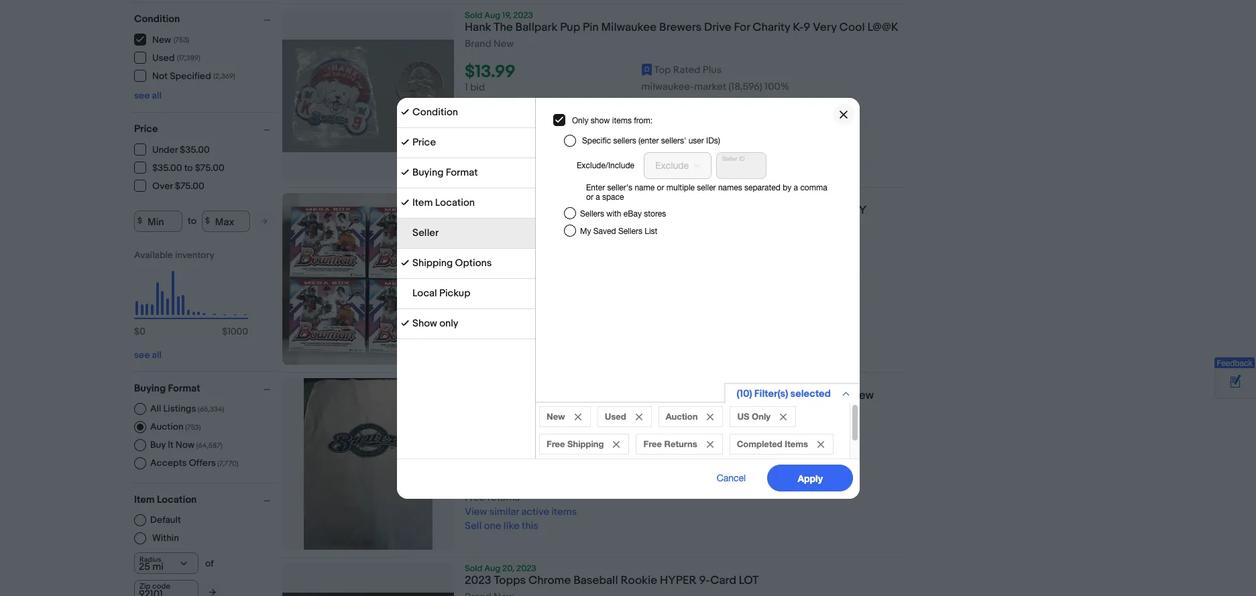 Task type: describe. For each thing, give the bounding box(es) containing it.
1 vertical spatial to
[[188, 215, 196, 227]]

remove filter - condition - new image
[[574, 414, 581, 420]]

it
[[168, 439, 174, 450]]

 (753) Items text field
[[183, 423, 201, 432]]

1 vertical spatial $35.00
[[152, 162, 182, 174]]

user
[[688, 136, 704, 145]]

charity
[[753, 21, 790, 34]]

dialog containing condition
[[0, 0, 1256, 596]]

only
[[439, 317, 458, 330]]

19, for $13.99
[[502, 10, 511, 21]]

big
[[672, 389, 689, 403]]

condition tab
[[397, 98, 535, 128]]

filter applied image for show only
[[401, 319, 409, 327]]

1 horizontal spatial only
[[752, 411, 770, 422]]

milwaukee inside the sold  aug 19, 2023 hank the ballpark pup pin milwaukee brewers drive for charity k-9 very cool l@@k brand new
[[601, 21, 657, 34]]

1 for $79.99
[[465, 278, 468, 291]]

market for milwaukee-market (18,596) 100% free shipping
[[694, 81, 726, 93]]

seller
[[697, 183, 716, 192]]

filter applied image for buying format
[[401, 168, 409, 176]]

new inside dialog
[[546, 411, 565, 422]]

new (753)
[[152, 34, 189, 46]]

remove filter - shipping options - free shipping image
[[613, 441, 620, 448]]

100% for milwaukee-market (18,596) 100%
[[765, 463, 790, 476]]

2 sell one like this link from the top
[[465, 335, 539, 348]]

list
[[644, 226, 657, 236]]

shipping inside milwaukee-market (18,596) 100% free shipping
[[487, 95, 527, 108]]

free right the only
[[465, 307, 485, 319]]

shipping inside free shipping free returns view similar active items sell one like this
[[487, 293, 527, 305]]

like inside view similar active items sell one like this
[[504, 138, 520, 150]]

(17,389)
[[177, 54, 200, 62]]

 (7,770) Items text field
[[216, 459, 239, 468]]

brewers inside the sold  aug 19, 2023 hank the ballpark pup pin milwaukee brewers drive for charity k-9 very cool l@@k brand new
[[659, 21, 702, 34]]

options
[[455, 257, 492, 269]]

2023 topps chrome baseball rookie hyper 9-card lot link
[[465, 574, 907, 592]]

sellers with ebay stores
[[580, 209, 666, 218]]

see for price
[[134, 349, 150, 361]]

0 horizontal spatial or
[[586, 192, 593, 202]]

1 bid for $13.99
[[465, 81, 485, 94]]

like inside free shipping free returns view similar active items sell one like this
[[504, 335, 520, 348]]

by
[[783, 183, 791, 192]]

milwaukee brewers promo sga blanket big huge 39" x 56" baseball brand new l@@k ! link
[[465, 389, 907, 421]]

see all button for price
[[134, 349, 162, 361]]

comma
[[800, 183, 827, 192]]

Minimum Value in $ text field
[[134, 210, 182, 232]]

sold for $79.99
[[465, 193, 483, 204]]

hank the ballpark pup pin milwaukee brewers drive for charity k-9 very cool l@@k link
[[465, 21, 907, 38]]

l@@k inside the sold  aug 19, 2023 hank the ballpark pup pin milwaukee brewers drive for charity k-9 very cool l@@k brand new
[[868, 21, 899, 34]]

enter
[[586, 183, 605, 192]]

3 view similar active items link from the top
[[465, 506, 577, 519]]

condition for condition tab
[[412, 106, 458, 118]]

1 horizontal spatial sellers
[[618, 226, 642, 236]]

used for used
[[604, 411, 626, 422]]

like inside free returns view similar active items sell one like this
[[504, 520, 520, 533]]

 (65,334) Items text field
[[196, 405, 224, 414]]

us only
[[737, 411, 770, 422]]

offers
[[189, 457, 216, 469]]

item location for item location dropdown button
[[134, 493, 197, 506]]

buying for buying format dropdown button
[[134, 382, 166, 395]]

see all for condition
[[134, 90, 162, 101]]

top for $9.79
[[654, 446, 671, 459]]

1 horizontal spatial a
[[794, 183, 798, 192]]

milwaukee- for milwaukee-market (18,596) 100% free shipping
[[642, 81, 695, 93]]

$ 1000
[[222, 326, 248, 337]]

2023 for 4
[[513, 193, 533, 204]]

ids)
[[706, 136, 720, 145]]

local pickup
[[412, 287, 470, 300]]

free shipping free returns view similar active items sell one like this
[[465, 293, 577, 348]]

$ 0
[[134, 326, 146, 337]]

shipping inside "shipping options" tab
[[412, 257, 453, 269]]

show only tab
[[397, 309, 535, 339]]

item for item location tab
[[412, 196, 433, 209]]

(7,770)
[[217, 459, 239, 468]]

lot of 4 (four) 2021 bowman baseball trading cards mega boxes factory sealed heading
[[465, 204, 867, 231]]

apply
[[798, 472, 823, 484]]

$9.79
[[465, 444, 508, 465]]

9
[[804, 21, 810, 34]]

2023 topps chrome baseball rookie hyper 9-card lot image
[[282, 593, 454, 596]]

ballpark
[[516, 21, 558, 34]]

price for price tab
[[412, 136, 436, 149]]

view inside free returns view similar active items sell one like this
[[465, 506, 487, 519]]

milwaukee brewers promo sga blanket big huge 39" x 56" baseball brand new l@@k ! image
[[304, 378, 433, 550]]

name
[[635, 183, 655, 192]]

aug for $79.99
[[484, 193, 501, 204]]

my
[[580, 226, 591, 236]]

buying format tab
[[397, 158, 535, 188]]

1 for $13.99
[[465, 81, 468, 94]]

this inside free shipping free returns view similar active items sell one like this
[[522, 335, 539, 348]]

blanket
[[631, 389, 670, 403]]

sealed
[[465, 218, 506, 231]]

see all button for condition
[[134, 90, 162, 101]]

items inside free returns view similar active items sell one like this
[[552, 506, 577, 519]]

(753) for auction
[[185, 423, 201, 432]]

returns inside free shipping free returns view similar active items sell one like this
[[487, 307, 520, 319]]

topps
[[494, 574, 526, 588]]

1 vertical spatial shipping
[[567, 438, 604, 449]]

top rated plus for $9.79
[[654, 446, 722, 459]]

sell inside free shipping free returns view similar active items sell one like this
[[465, 335, 482, 348]]

see for condition
[[134, 90, 150, 101]]

see all for price
[[134, 349, 162, 361]]

2 view similar active items link from the top
[[465, 321, 577, 334]]

filter applied image for condition
[[401, 108, 409, 116]]

condition for "condition" dropdown button
[[134, 12, 180, 25]]

price button
[[134, 122, 276, 135]]

format for buying format tab
[[446, 166, 478, 179]]

huge
[[692, 389, 720, 403]]

buying format for buying format tab
[[412, 166, 478, 179]]

drive
[[704, 21, 732, 34]]

remove filter - condition - used image
[[635, 414, 642, 420]]

condition button
[[134, 12, 276, 25]]

(enter
[[638, 136, 659, 145]]

show only
[[412, 317, 458, 330]]

inventory
[[175, 249, 214, 261]]

0 vertical spatial $35.00
[[180, 144, 210, 156]]

aug inside 'sold  aug 20, 2023 2023 topps chrome baseball rookie hyper 9-card lot'
[[484, 564, 501, 574]]

location for item location dropdown button
[[157, 493, 197, 506]]

lot of 4 (four) 2021 bowman baseball trading cards mega boxes factory sealed link
[[465, 204, 907, 235]]

free for free returns
[[643, 438, 662, 449]]

local
[[412, 287, 437, 300]]

specific sellers (enter sellers' user ids)
[[582, 136, 720, 145]]

active inside free shipping free returns view similar active items sell one like this
[[521, 321, 549, 334]]

used (17,389)
[[152, 52, 200, 64]]

lot of 4 (four) 2021 bowman baseball trading cards mega boxes factory sealed image
[[282, 193, 454, 365]]

!
[[498, 403, 502, 417]]

the
[[494, 21, 513, 34]]

plus for $13.99
[[703, 64, 722, 77]]

4
[[504, 204, 511, 217]]

apply button
[[767, 465, 853, 491]]

aug for $13.99
[[484, 10, 501, 21]]

cool
[[839, 21, 865, 34]]

available inventory
[[134, 249, 214, 261]]

specific
[[582, 136, 611, 145]]

items inside free shipping free returns view similar active items sell one like this
[[552, 321, 577, 334]]

mega
[[750, 204, 779, 217]]

factory
[[817, 204, 867, 217]]

1 view similar active items link from the top
[[465, 124, 577, 136]]

hank the ballpark pup pin milwaukee brewers drive for charity k-9 very cool l@@k heading
[[465, 21, 899, 34]]

space
[[602, 192, 624, 202]]

auction for auction (753)
[[150, 421, 183, 432]]

sold for $13.99
[[465, 10, 483, 21]]

items inside view similar active items sell one like this
[[552, 124, 577, 136]]

(10) filter(s) selected button
[[724, 383, 860, 403]]

x
[[742, 389, 748, 403]]

similar inside free shipping free returns view similar active items sell one like this
[[489, 321, 519, 334]]

buying format button
[[134, 382, 276, 395]]

39"
[[723, 389, 740, 403]]

2023 topps chrome baseball rookie hyper 9-card lot heading
[[465, 574, 759, 588]]

sold  aug 19, 2023 hank the ballpark pup pin milwaukee brewers drive for charity k-9 very cool l@@k brand new
[[465, 10, 899, 50]]

pup
[[560, 21, 580, 34]]

Maximum Value in $ text field
[[202, 210, 250, 232]]

view inside free shipping free returns view similar active items sell one like this
[[465, 321, 487, 334]]

free returns
[[643, 438, 697, 449]]

milwaukee brewers promo sga blanket big huge 39" x 56" baseball brand new l@@k ! heading
[[465, 389, 874, 417]]

sga
[[605, 389, 629, 403]]

item location button
[[134, 493, 276, 506]]

item for item location dropdown button
[[134, 493, 155, 506]]

(four)
[[514, 204, 550, 217]]

baseball for brand
[[771, 389, 815, 403]]

show
[[590, 115, 610, 125]]

new inside milwaukee brewers promo sga blanket big huge 39" x 56" baseball brand new l@@k !
[[851, 389, 874, 403]]

saved
[[593, 226, 616, 236]]

none text field inside dialog
[[716, 152, 766, 179]]

default link
[[134, 514, 181, 526]]

under $35.00 link
[[134, 143, 210, 156]]

within
[[152, 533, 179, 544]]

ebay
[[623, 209, 642, 218]]

item location tab
[[397, 188, 535, 218]]

(2,369)
[[213, 72, 235, 80]]

top rated plus for $13.99
[[654, 64, 722, 77]]

$13.99
[[465, 62, 516, 83]]

all for price
[[152, 349, 162, 361]]

pickup
[[439, 287, 470, 300]]

new inside the sold  aug 19, 2023 hank the ballpark pup pin milwaukee brewers drive for charity k-9 very cool l@@k brand new
[[494, 38, 514, 50]]



Task type: locate. For each thing, give the bounding box(es) containing it.
2 all from the top
[[152, 349, 162, 361]]

free left returns at the right bottom of the page
[[643, 438, 662, 449]]

seller
[[412, 226, 438, 239]]

see all button down 0
[[134, 349, 162, 361]]

view similar active items link up 20,
[[465, 506, 577, 519]]

2 vertical spatial view similar active items link
[[465, 506, 577, 519]]

auction for auction
[[666, 411, 698, 422]]

1 horizontal spatial format
[[446, 166, 478, 179]]

2 19, from the top
[[502, 193, 511, 204]]

remove filter - buying format - auction image
[[707, 414, 714, 420]]

sold left "of"
[[465, 193, 483, 204]]

apply within filter image
[[209, 588, 216, 596]]

k-
[[793, 21, 804, 34]]

0 vertical spatial bid
[[470, 81, 485, 94]]

1 see all from the top
[[134, 90, 162, 101]]

a right "by"
[[794, 183, 798, 192]]

returns down $79.99
[[487, 307, 520, 319]]

(753) inside "auction (753)"
[[185, 423, 201, 432]]

(18,596) for milwaukee-market (18,596) 100% free shipping
[[729, 81, 762, 93]]

view similar active items sell one like this
[[465, 124, 577, 150]]

now
[[176, 439, 195, 450]]

top for $13.99
[[654, 64, 671, 77]]

0 vertical spatial milwaukee
[[601, 21, 657, 34]]

item up default "link"
[[134, 493, 155, 506]]

buying
[[412, 166, 443, 179], [134, 382, 166, 395]]

2 milwaukee- from the top
[[642, 463, 695, 476]]

similar up buying format tab
[[489, 124, 519, 136]]

2 vertical spatial aug
[[484, 564, 501, 574]]

see
[[134, 90, 150, 101], [134, 349, 150, 361]]

3 this from the top
[[522, 520, 539, 533]]

4 filter applied image from the top
[[401, 319, 409, 327]]

2 vertical spatial sell
[[465, 520, 482, 533]]

100% down 'charity'
[[765, 81, 790, 93]]

cancel
[[716, 473, 746, 483]]

shipping down remove filter - condition - new 'image'
[[567, 438, 604, 449]]

selected
[[790, 387, 831, 400]]

1 vertical spatial baseball
[[771, 389, 815, 403]]

0 vertical spatial only
[[572, 115, 588, 125]]

1 horizontal spatial shipping
[[567, 438, 604, 449]]

2 see all button from the top
[[134, 349, 162, 361]]

price for price "dropdown button"
[[134, 122, 158, 135]]

returns down $9.79
[[487, 492, 520, 505]]

shipping down "$13.99"
[[487, 95, 527, 108]]

format up "all listings (65,334)"
[[168, 382, 200, 395]]

buying format up all
[[134, 382, 200, 395]]

1 milwaukee- from the top
[[642, 81, 695, 93]]

2 like from the top
[[504, 335, 520, 348]]

lot right card
[[739, 574, 759, 588]]

format down price tab
[[446, 166, 478, 179]]

card
[[710, 574, 736, 588]]

new up used (17,389)
[[152, 34, 171, 46]]

accepts offers (7,770)
[[150, 457, 239, 469]]

buying format down price tab
[[412, 166, 478, 179]]

1 plus from the top
[[703, 64, 722, 77]]

seller's
[[607, 183, 632, 192]]

None text field
[[716, 152, 766, 179]]

2 bid from the top
[[470, 278, 485, 291]]

$35.00 up 'over $75.00' 'link'
[[152, 162, 182, 174]]

rated for $9.79
[[673, 446, 701, 459]]

remove filter - item location - us only image
[[780, 414, 786, 420]]

for
[[734, 21, 750, 34]]

item location inside tab
[[412, 196, 475, 209]]

similar right the only
[[489, 321, 519, 334]]

1 horizontal spatial milwaukee
[[601, 21, 657, 34]]

one inside free returns view similar active items sell one like this
[[484, 520, 501, 533]]

3 like from the top
[[504, 520, 520, 533]]

over $75.00 link
[[134, 179, 205, 192]]

filter applied image inside buying format tab
[[401, 168, 409, 176]]

multiple
[[666, 183, 695, 192]]

1 bid down options
[[465, 278, 485, 291]]

auction
[[666, 411, 698, 422], [150, 421, 183, 432]]

filter(s)
[[754, 387, 788, 400]]

1 see all button from the top
[[134, 90, 162, 101]]

not
[[152, 70, 168, 82]]

1 sell one like this link from the top
[[465, 138, 539, 150]]

3 sell one like this link from the top
[[465, 520, 539, 533]]

2023 right 20,
[[517, 564, 536, 574]]

1 horizontal spatial baseball
[[626, 204, 671, 217]]

buying inside tab
[[412, 166, 443, 179]]

19, for $79.99
[[502, 193, 511, 204]]

2 see from the top
[[134, 349, 150, 361]]

sell inside free returns view similar active items sell one like this
[[465, 520, 482, 533]]

2 vertical spatial sell one like this link
[[465, 520, 539, 533]]

names
[[718, 183, 742, 192]]

1 horizontal spatial location
[[435, 196, 475, 209]]

specified
[[170, 70, 211, 82]]

or right name
[[657, 183, 664, 192]]

sold inside 'sold  aug 20, 2023 2023 topps chrome baseball rookie hyper 9-card lot'
[[465, 564, 483, 574]]

market inside milwaukee-market (18,596) 100% free shipping
[[694, 81, 726, 93]]

sold inside the sold  aug 19, 2023 hank the ballpark pup pin milwaukee brewers drive for charity k-9 very cool l@@k brand new
[[465, 10, 483, 21]]

1 vertical spatial l@@k
[[465, 403, 496, 417]]

sell inside view similar active items sell one like this
[[465, 138, 482, 150]]

2021
[[553, 204, 577, 217]]

1 vertical spatial one
[[484, 335, 501, 348]]

plus down the drive
[[703, 64, 722, 77]]

2 vertical spatial view
[[465, 506, 487, 519]]

$75.00 down '$35.00 to $75.00'
[[175, 180, 204, 192]]

lot inside 'sold  aug 20, 2023 2023 topps chrome baseball rookie hyper 9-card lot'
[[739, 574, 759, 588]]

milwaukee- down free returns
[[642, 463, 695, 476]]

baseball inside 'sold  aug 20, 2023 2023 topps chrome baseball rookie hyper 9-card lot'
[[574, 574, 618, 588]]

2023 inside sold  aug 19, 2023 lot of 4 (four) 2021 bowman baseball trading cards mega boxes factory sealed brand new
[[513, 193, 533, 204]]

baseball inside sold  aug 19, 2023 lot of 4 (four) 2021 bowman baseball trading cards mega boxes factory sealed brand new
[[626, 204, 671, 217]]

new
[[152, 34, 171, 46], [494, 38, 514, 50], [494, 235, 514, 248], [851, 389, 874, 403], [546, 411, 565, 422]]

tab list containing condition
[[397, 98, 535, 339]]

free for free returns view similar active items sell one like this
[[465, 492, 485, 505]]

1 horizontal spatial lot
[[739, 574, 759, 588]]

1 vertical spatial only
[[752, 411, 770, 422]]

sellers'
[[661, 136, 686, 145]]

1 bid for $79.99
[[465, 278, 485, 291]]

0 horizontal spatial format
[[168, 382, 200, 395]]

$35.00
[[180, 144, 210, 156], [152, 162, 182, 174]]

(753) up used (17,389)
[[173, 36, 189, 44]]

1 market from the top
[[694, 81, 726, 93]]

1 like from the top
[[504, 138, 520, 150]]

1 vertical spatial 100%
[[765, 463, 790, 476]]

1 sold from the top
[[465, 10, 483, 21]]

(753) up buy it now (64,587)
[[185, 423, 201, 432]]

from:
[[634, 115, 652, 125]]

0 vertical spatial to
[[184, 162, 193, 174]]

cards
[[715, 204, 747, 217]]

baseball up list
[[626, 204, 671, 217]]

sold  aug 20, 2023 2023 topps chrome baseball rookie hyper 9-card lot
[[465, 564, 759, 588]]

0 horizontal spatial used
[[152, 52, 175, 64]]

0 vertical spatial item location
[[412, 196, 475, 209]]

similar inside view similar active items sell one like this
[[489, 124, 519, 136]]

milwaukee inside milwaukee brewers promo sga blanket big huge 39" x 56" baseball brand new l@@k !
[[465, 389, 520, 403]]

aug left 20,
[[484, 564, 501, 574]]

brand inside milwaukee brewers promo sga blanket big huge 39" x 56" baseball brand new l@@k !
[[818, 389, 848, 403]]

brand down "sealed"
[[465, 235, 491, 248]]

56"
[[751, 389, 768, 403]]

location for item location tab
[[435, 196, 475, 209]]

0 vertical spatial item
[[412, 196, 433, 209]]

2 1 from the top
[[465, 278, 468, 291]]

milwaukee brewers promo sga blanket big huge 39" x 56" baseball brand new l@@k !
[[465, 389, 874, 417]]

bid for $79.99
[[470, 278, 485, 291]]

baseball left rookie
[[574, 574, 618, 588]]

condition up price tab
[[412, 106, 458, 118]]

(753) for new
[[173, 36, 189, 44]]

brand down 'hank'
[[465, 38, 491, 50]]

0 vertical spatial shipping
[[412, 257, 453, 269]]

1 bid
[[465, 81, 485, 94], [465, 278, 485, 291]]

available
[[134, 249, 173, 261]]

1 top rated plus from the top
[[654, 64, 722, 77]]

market down remove filter - show only - free returns image
[[694, 463, 726, 476]]

bid up condition tab
[[470, 81, 485, 94]]

lot inside sold  aug 19, 2023 lot of 4 (four) 2021 bowman baseball trading cards mega boxes factory sealed brand new
[[465, 204, 484, 217]]

filter applied image for price
[[401, 138, 409, 146]]

a up bowman
[[595, 192, 600, 202]]

filter applied image for shipping options
[[401, 259, 409, 267]]

milwaukee-market (18,596) 100%
[[642, 463, 790, 476]]

1 vertical spatial condition
[[412, 106, 458, 118]]

free shipping
[[546, 438, 604, 449]]

0 horizontal spatial baseball
[[574, 574, 618, 588]]

2023 inside the sold  aug 19, 2023 hank the ballpark pup pin milwaukee brewers drive for charity k-9 very cool l@@k brand new
[[513, 10, 533, 21]]

2 market from the top
[[694, 463, 726, 476]]

2 filter applied image from the top
[[401, 168, 409, 176]]

0 horizontal spatial only
[[572, 115, 588, 125]]

location inside tab
[[435, 196, 475, 209]]

filter applied image inside item location tab
[[401, 198, 409, 206]]

0 vertical spatial rated
[[673, 64, 701, 77]]

1 vertical spatial brand
[[465, 235, 491, 248]]

1 aug from the top
[[484, 10, 501, 21]]

1 1 bid from the top
[[465, 81, 485, 94]]

0 horizontal spatial location
[[157, 493, 197, 506]]

only show items from:
[[572, 115, 652, 125]]

0 vertical spatial one
[[484, 138, 501, 150]]

new right selected
[[851, 389, 874, 403]]

format inside tab
[[446, 166, 478, 179]]

active inside free returns view similar active items sell one like this
[[521, 506, 549, 519]]

100% inside milwaukee-market (18,596) 100% free shipping
[[765, 81, 790, 93]]

$75.00
[[195, 162, 224, 174], [175, 180, 204, 192]]

only right us
[[752, 411, 770, 422]]

item inside tab
[[412, 196, 433, 209]]

$35.00 up '$35.00 to $75.00'
[[180, 144, 210, 156]]

top up milwaukee-market (18,596) 100% free shipping at the top
[[654, 64, 671, 77]]

active inside view similar active items sell one like this
[[521, 124, 549, 136]]

0 vertical spatial (18,596)
[[729, 81, 762, 93]]

2 filter applied image from the top
[[401, 198, 409, 206]]

0 vertical spatial see
[[134, 90, 150, 101]]

new left remove filter - condition - new 'image'
[[546, 411, 565, 422]]

1 similar from the top
[[489, 124, 519, 136]]

to down "under $35.00"
[[184, 162, 193, 174]]

price tab
[[397, 128, 535, 158]]

1 horizontal spatial item
[[412, 196, 433, 209]]

1 down options
[[465, 278, 468, 291]]

one inside view similar active items sell one like this
[[484, 138, 501, 150]]

(64,587)
[[196, 441, 223, 450]]

milwaukee- for milwaukee-market (18,596) 100%
[[642, 463, 695, 476]]

view similar active items link down $79.99
[[465, 321, 577, 334]]

promo
[[568, 389, 602, 403]]

top rated plus down the sold  aug 19, 2023 hank the ballpark pup pin milwaukee brewers drive for charity k-9 very cool l@@k brand new at the top of page
[[654, 64, 722, 77]]

returns inside free returns view similar active items sell one like this
[[487, 492, 520, 505]]

100% down completed items
[[765, 463, 790, 476]]

0 horizontal spatial condition
[[134, 12, 180, 25]]

all for condition
[[152, 90, 162, 101]]

location up default
[[157, 493, 197, 506]]

1 vertical spatial 1 bid
[[465, 278, 485, 291]]

sellers up "my" at the top left
[[580, 209, 604, 218]]

(18,596) for milwaukee-market (18,596) 100%
[[729, 463, 762, 476]]

1 filter applied image from the top
[[401, 138, 409, 146]]

item location up default
[[134, 493, 197, 506]]

bowman
[[579, 204, 624, 217]]

buy it now (64,587)
[[150, 439, 223, 450]]

1 all from the top
[[152, 90, 162, 101]]

(18,596) down completed
[[729, 463, 762, 476]]

shipping down seller
[[412, 257, 453, 269]]

0 horizontal spatial item
[[134, 493, 155, 506]]

0 horizontal spatial a
[[595, 192, 600, 202]]

0 vertical spatial similar
[[489, 124, 519, 136]]

plus
[[703, 64, 722, 77], [703, 446, 722, 459]]

free for free shipping
[[546, 438, 565, 449]]

2 similar from the top
[[489, 321, 519, 334]]

filter applied image for item location
[[401, 198, 409, 206]]

hank the ballpark pup pin milwaukee brewers drive for charity k-9 very cool l@@k image
[[282, 40, 454, 152]]

1 top from the top
[[654, 64, 671, 77]]

2 view from the top
[[465, 321, 487, 334]]

1 vertical spatial see all button
[[134, 349, 162, 361]]

2 sell from the top
[[465, 335, 482, 348]]

0 horizontal spatial item location
[[134, 493, 197, 506]]

2023 for ballpark
[[513, 10, 533, 21]]

2 shipping from the top
[[487, 293, 527, 305]]

stores
[[644, 209, 666, 218]]

(10) filter(s) selected
[[737, 387, 831, 400]]

format for buying format dropdown button
[[168, 382, 200, 395]]

brewers left promo
[[523, 389, 565, 403]]

0 vertical spatial plus
[[703, 64, 722, 77]]

2 top from the top
[[654, 446, 671, 459]]

or
[[657, 183, 664, 192], [586, 192, 593, 202]]

0 vertical spatial top rated plus
[[654, 64, 722, 77]]

2023 right the the
[[513, 10, 533, 21]]

None text field
[[134, 580, 199, 596]]

sold inside sold  aug 19, 2023 lot of 4 (four) 2021 bowman baseball trading cards mega boxes factory sealed brand new
[[465, 193, 483, 204]]

aug inside sold  aug 19, 2023 lot of 4 (four) 2021 bowman baseball trading cards mega boxes factory sealed brand new
[[484, 193, 501, 204]]

2 vertical spatial sold
[[465, 564, 483, 574]]

1 vertical spatial top
[[654, 446, 671, 459]]

2 vertical spatial baseball
[[574, 574, 618, 588]]

milwaukee right pin on the left of page
[[601, 21, 657, 34]]

item location for item location tab
[[412, 196, 475, 209]]

filter applied image inside price tab
[[401, 138, 409, 146]]

0 horizontal spatial price
[[134, 122, 158, 135]]

milwaukee up !
[[465, 389, 520, 403]]

my saved sellers list
[[580, 226, 657, 236]]

1 active from the top
[[521, 124, 549, 136]]

1 see from the top
[[134, 90, 150, 101]]

item location up seller
[[412, 196, 475, 209]]

1 one from the top
[[484, 138, 501, 150]]

1 vertical spatial aug
[[484, 193, 501, 204]]

1000
[[228, 326, 248, 337]]

shipping down $79.99
[[487, 293, 527, 305]]

1 shipping from the top
[[487, 95, 527, 108]]

condition inside tab
[[412, 106, 458, 118]]

0 vertical spatial brewers
[[659, 21, 702, 34]]

1 vertical spatial active
[[521, 321, 549, 334]]

completed items
[[737, 438, 808, 449]]

of
[[205, 558, 214, 569]]

2 vertical spatial active
[[521, 506, 549, 519]]

enter seller's name or multiple seller names separated by a comma or a space
[[586, 183, 827, 202]]

sold left 20,
[[465, 564, 483, 574]]

auction down big
[[666, 411, 698, 422]]

2023 right 4
[[513, 193, 533, 204]]

2023 left topps
[[465, 574, 491, 588]]

9-
[[699, 574, 710, 588]]

2 rated from the top
[[673, 446, 701, 459]]

0 vertical spatial this
[[522, 138, 539, 150]]

2023 for chrome
[[517, 564, 536, 574]]

1 this from the top
[[522, 138, 539, 150]]

milwaukee
[[601, 21, 657, 34], [465, 389, 520, 403]]

brand inside sold  aug 19, 2023 lot of 4 (four) 2021 bowman baseball trading cards mega boxes factory sealed brand new
[[465, 235, 491, 248]]

2 one from the top
[[484, 335, 501, 348]]

free left "remove filter - shipping options - free shipping" "image"
[[546, 438, 565, 449]]

0 vertical spatial sell
[[465, 138, 482, 150]]

0 horizontal spatial lot
[[465, 204, 484, 217]]

3 sold from the top
[[465, 564, 483, 574]]

2 plus from the top
[[703, 446, 722, 459]]

auction inside dialog
[[666, 411, 698, 422]]

0 vertical spatial shipping
[[487, 95, 527, 108]]

item
[[412, 196, 433, 209], [134, 493, 155, 506]]

3 filter applied image from the top
[[401, 259, 409, 267]]

3 active from the top
[[521, 506, 549, 519]]

free for free shipping free returns view similar active items sell one like this
[[465, 293, 485, 305]]

1 bid up condition tab
[[465, 81, 485, 94]]

2 100% from the top
[[765, 463, 790, 476]]

similar inside free returns view similar active items sell one like this
[[489, 506, 519, 519]]

2 vertical spatial brand
[[818, 389, 848, 403]]

3 sell from the top
[[465, 520, 482, 533]]

shipping
[[487, 95, 527, 108], [487, 293, 527, 305]]

filter applied image inside show only tab
[[401, 319, 409, 327]]

1 vertical spatial similar
[[489, 321, 519, 334]]

$75.00 inside 'link'
[[175, 180, 204, 192]]

2 returns from the top
[[487, 492, 520, 505]]

0 horizontal spatial shipping
[[412, 257, 453, 269]]

tab list
[[397, 98, 535, 339]]

condition up new (753)
[[134, 12, 180, 25]]

free inside milwaukee-market (18,596) 100% free shipping
[[465, 95, 485, 108]]

1 horizontal spatial brewers
[[659, 21, 702, 34]]

brewers left the drive
[[659, 21, 702, 34]]

hank
[[465, 21, 491, 34]]

all down not
[[152, 90, 162, 101]]

buying format inside tab
[[412, 166, 478, 179]]

bid for $13.99
[[470, 81, 485, 94]]

new down the the
[[494, 38, 514, 50]]

auction up it
[[150, 421, 183, 432]]

1 vertical spatial see all
[[134, 349, 162, 361]]

only
[[572, 115, 588, 125], [752, 411, 770, 422]]

1 vertical spatial shipping
[[487, 293, 527, 305]]

see all down not
[[134, 90, 162, 101]]

0 vertical spatial filter applied image
[[401, 108, 409, 116]]

view right the only
[[465, 321, 487, 334]]

19, inside sold  aug 19, 2023 lot of 4 (four) 2021 bowman baseball trading cards mega boxes factory sealed brand new
[[502, 193, 511, 204]]

1 sell from the top
[[465, 138, 482, 150]]

remove filter - show only - completed items image
[[817, 441, 824, 448]]

1 vertical spatial market
[[694, 463, 726, 476]]

to
[[184, 162, 193, 174], [188, 215, 196, 227]]

$
[[138, 216, 142, 226], [205, 216, 210, 226], [134, 326, 140, 337], [222, 326, 228, 337]]

1 rated from the top
[[673, 64, 701, 77]]

0 vertical spatial lot
[[465, 204, 484, 217]]

hyper
[[660, 574, 697, 588]]

filter applied image
[[401, 108, 409, 116], [401, 198, 409, 206]]

view inside view similar active items sell one like this
[[465, 124, 487, 136]]

$75.00 down "under $35.00"
[[195, 162, 224, 174]]

graph of available inventory between $0 and $1000+ image
[[134, 249, 248, 344]]

(18,596) inside milwaukee-market (18,596) 100% free shipping
[[729, 81, 762, 93]]

baseball for trading
[[626, 204, 671, 217]]

1 vertical spatial format
[[168, 382, 200, 395]]

boxes
[[782, 204, 814, 217]]

or up bowman
[[586, 192, 593, 202]]

1 (18,596) from the top
[[729, 81, 762, 93]]

location down buying format tab
[[435, 196, 475, 209]]

buying up all
[[134, 382, 166, 395]]

one inside free shipping free returns view similar active items sell one like this
[[484, 335, 501, 348]]

filter applied image inside condition tab
[[401, 108, 409, 116]]

see all down 0
[[134, 349, 162, 361]]

1 19, from the top
[[502, 10, 511, 21]]

1 horizontal spatial or
[[657, 183, 664, 192]]

buying format
[[412, 166, 478, 179], [134, 382, 200, 395]]

shipping options
[[412, 257, 492, 269]]

2 (18,596) from the top
[[729, 463, 762, 476]]

1 returns from the top
[[487, 307, 520, 319]]

l@@k left !
[[465, 403, 496, 417]]

2 see all from the top
[[134, 349, 162, 361]]

items inside dialog
[[612, 115, 631, 125]]

free up show only tab
[[465, 293, 485, 305]]

brewers inside milwaukee brewers promo sga blanket big huge 39" x 56" baseball brand new l@@k !
[[523, 389, 565, 403]]

to right minimum value in $ text box
[[188, 215, 196, 227]]

0 horizontal spatial auction
[[150, 421, 183, 432]]

completed
[[737, 438, 782, 449]]

0 vertical spatial all
[[152, 90, 162, 101]]

$79.99
[[465, 259, 518, 280]]

0 vertical spatial sellers
[[580, 209, 604, 218]]

1
[[465, 81, 468, 94], [465, 278, 468, 291]]

2023
[[513, 10, 533, 21], [513, 193, 533, 204], [517, 564, 536, 574], [465, 574, 491, 588]]

rookie
[[621, 574, 657, 588]]

2 aug from the top
[[484, 193, 501, 204]]

free
[[465, 95, 485, 108], [465, 293, 485, 305], [465, 307, 485, 319], [546, 438, 565, 449], [643, 438, 662, 449], [465, 492, 485, 505]]

3 one from the top
[[484, 520, 501, 533]]

1 vertical spatial view
[[465, 321, 487, 334]]

1 100% from the top
[[765, 81, 790, 93]]

0 vertical spatial 19,
[[502, 10, 511, 21]]

this inside view similar active items sell one like this
[[522, 138, 539, 150]]

0 vertical spatial sold
[[465, 10, 483, 21]]

1 vertical spatial this
[[522, 335, 539, 348]]

0 vertical spatial format
[[446, 166, 478, 179]]

condition
[[134, 12, 180, 25], [412, 106, 458, 118]]

brand inside the sold  aug 19, 2023 hank the ballpark pup pin milwaukee brewers drive for charity k-9 very cool l@@k brand new
[[465, 38, 491, 50]]

1 vertical spatial (753)
[[185, 423, 201, 432]]

new inside sold  aug 19, 2023 lot of 4 (four) 2021 bowman baseball trading cards mega boxes factory sealed brand new
[[494, 235, 514, 248]]

used for used (17,389)
[[152, 52, 175, 64]]

view similar active items link down "$13.99"
[[465, 124, 577, 136]]

2 sold from the top
[[465, 193, 483, 204]]

1 up condition tab
[[465, 81, 468, 94]]

all up all
[[152, 349, 162, 361]]

2 top rated plus from the top
[[654, 446, 722, 459]]

rated for $13.99
[[673, 64, 701, 77]]

0 vertical spatial market
[[694, 81, 726, 93]]

filter applied image
[[401, 138, 409, 146], [401, 168, 409, 176], [401, 259, 409, 267], [401, 319, 409, 327]]

2 horizontal spatial baseball
[[771, 389, 815, 403]]

one
[[484, 138, 501, 150], [484, 335, 501, 348], [484, 520, 501, 533]]

100% for milwaukee-market (18,596) 100% free shipping
[[765, 81, 790, 93]]

1 vertical spatial sell
[[465, 335, 482, 348]]

price down condition tab
[[412, 136, 436, 149]]

2 active from the top
[[521, 321, 549, 334]]

view down $9.79
[[465, 506, 487, 519]]

0 vertical spatial $75.00
[[195, 162, 224, 174]]

aug left ballpark
[[484, 10, 501, 21]]

0 horizontal spatial buying format
[[134, 382, 200, 395]]

2 vertical spatial one
[[484, 520, 501, 533]]

(10)
[[737, 387, 752, 400]]

remove filter - show only - free returns image
[[706, 441, 713, 448]]

dialog
[[0, 0, 1256, 596]]

price inside price tab
[[412, 136, 436, 149]]

0 horizontal spatial sellers
[[580, 209, 604, 218]]

market for milwaukee-market (18,596) 100%
[[694, 463, 726, 476]]

baseball inside milwaukee brewers promo sga blanket big huge 39" x 56" baseball brand new l@@k !
[[771, 389, 815, 403]]

under
[[152, 144, 178, 156]]

used inside dialog
[[604, 411, 626, 422]]

1 vertical spatial filter applied image
[[401, 198, 409, 206]]

1 vertical spatial buying
[[134, 382, 166, 395]]

3 similar from the top
[[489, 506, 519, 519]]

(753)
[[173, 36, 189, 44], [185, 423, 201, 432]]

buying for buying format tab
[[412, 166, 443, 179]]

price up under
[[134, 122, 158, 135]]

sold
[[465, 10, 483, 21], [465, 193, 483, 204], [465, 564, 483, 574]]

0 vertical spatial milwaukee-
[[642, 81, 695, 93]]

19, inside the sold  aug 19, 2023 hank the ballpark pup pin milwaukee brewers drive for charity k-9 very cool l@@k brand new
[[502, 10, 511, 21]]

brand up remove filter - show only - completed items image
[[818, 389, 848, 403]]

shipping options tab
[[397, 249, 535, 279]]

used down sga
[[604, 411, 626, 422]]

lot up "sealed"
[[465, 204, 484, 217]]

2 this from the top
[[522, 335, 539, 348]]

baseball up remove filter - item location - us only icon
[[771, 389, 815, 403]]

milwaukee- inside milwaukee-market (18,596) 100% free shipping
[[642, 81, 695, 93]]

 (64,587) Items text field
[[195, 441, 223, 450]]

1 vertical spatial brewers
[[523, 389, 565, 403]]

aug inside the sold  aug 19, 2023 hank the ballpark pup pin milwaukee brewers drive for charity k-9 very cool l@@k brand new
[[484, 10, 501, 21]]

1 vertical spatial item location
[[134, 493, 197, 506]]

bid down options
[[470, 278, 485, 291]]

filter applied image inside "shipping options" tab
[[401, 259, 409, 267]]

free inside free returns view similar active items sell one like this
[[465, 492, 485, 505]]

this inside free returns view similar active items sell one like this
[[522, 520, 539, 533]]

3 aug from the top
[[484, 564, 501, 574]]

1 bid from the top
[[470, 81, 485, 94]]

over $75.00
[[152, 180, 204, 192]]

only left show
[[572, 115, 588, 125]]

sellers
[[613, 136, 636, 145]]

free down $9.79
[[465, 492, 485, 505]]

plus up the milwaukee-market (18,596) 100%
[[703, 446, 722, 459]]

0 vertical spatial baseball
[[626, 204, 671, 217]]

0 vertical spatial condition
[[134, 12, 180, 25]]

0 vertical spatial price
[[134, 122, 158, 135]]

1 vertical spatial milwaukee-
[[642, 463, 695, 476]]

1 view from the top
[[465, 124, 487, 136]]

0 vertical spatial buying
[[412, 166, 443, 179]]

plus for $9.79
[[703, 446, 722, 459]]

used up not
[[152, 52, 175, 64]]

1 1 from the top
[[465, 81, 468, 94]]

19, right 'hank'
[[502, 10, 511, 21]]

1 horizontal spatial price
[[412, 136, 436, 149]]

market up ids)
[[694, 81, 726, 93]]

1 horizontal spatial buying format
[[412, 166, 478, 179]]

100%
[[765, 81, 790, 93], [765, 463, 790, 476]]

rated down the sold  aug 19, 2023 hank the ballpark pup pin milwaukee brewers drive for charity k-9 very cool l@@k brand new at the top of page
[[673, 64, 701, 77]]

milwaukee- up from:
[[642, 81, 695, 93]]

l@@k inside milwaukee brewers promo sga blanket big huge 39" x 56" baseball brand new l@@k !
[[465, 403, 496, 417]]

$35.00 to $75.00 link
[[134, 161, 225, 174]]

view similar active items link
[[465, 124, 577, 136], [465, 321, 577, 334], [465, 506, 577, 519]]

buying format for buying format dropdown button
[[134, 382, 200, 395]]

3 view from the top
[[465, 506, 487, 519]]

(753) inside new (753)
[[173, 36, 189, 44]]

sell
[[465, 138, 482, 150], [465, 335, 482, 348], [465, 520, 482, 533]]

sold  aug 19, 2023 lot of 4 (four) 2021 bowman baseball trading cards mega boxes factory sealed brand new
[[465, 193, 867, 248]]

2 1 bid from the top
[[465, 278, 485, 291]]

$35.00 to $75.00
[[152, 162, 224, 174]]

us
[[737, 411, 749, 422]]

2 vertical spatial like
[[504, 520, 520, 533]]

tab list inside dialog
[[397, 98, 535, 339]]

1 filter applied image from the top
[[401, 108, 409, 116]]



Task type: vqa. For each thing, say whether or not it's contained in the screenshot.
the bottom results
no



